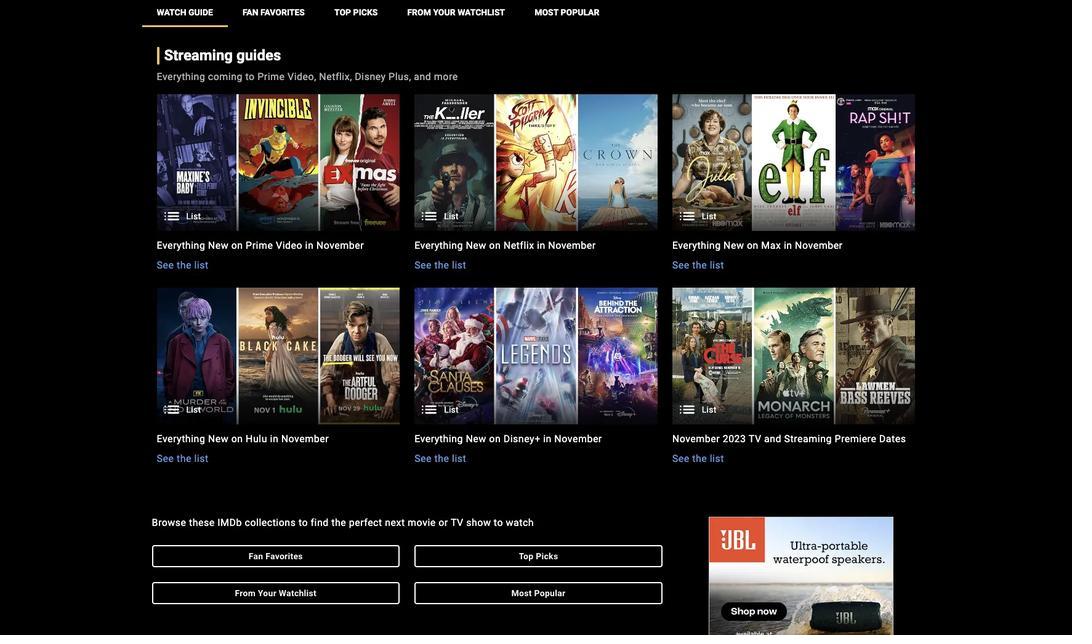 Task type: locate. For each thing, give the bounding box(es) containing it.
streaming
[[164, 47, 233, 64], [785, 433, 833, 445]]

in right the hulu
[[270, 433, 279, 445]]

group containing everything new on disney+ in november
[[415, 288, 658, 466]]

see the list button
[[157, 258, 209, 273], [415, 258, 467, 273], [673, 258, 725, 273], [157, 452, 209, 466], [415, 452, 467, 466], [673, 452, 725, 466]]

fan
[[249, 551, 263, 561]]

new
[[208, 240, 229, 251], [466, 240, 487, 251], [724, 240, 745, 251], [208, 433, 229, 445], [466, 433, 487, 445]]

on left the video
[[232, 240, 243, 251]]

collections
[[245, 517, 296, 529]]

see the list button for everything new on prime video in november
[[157, 258, 209, 273]]

top
[[519, 551, 534, 561]]

new for max
[[724, 240, 745, 251]]

november for everything new on hulu in november
[[281, 433, 329, 445]]

prime inside 'group'
[[246, 240, 273, 251]]

and inside 'group'
[[765, 433, 782, 445]]

streaming guides
[[164, 47, 281, 64]]

production art image for hulu
[[157, 288, 400, 425]]

poster image for max
[[673, 94, 916, 231]]

see the list for everything new on hulu in november
[[157, 453, 209, 465]]

fan favorites
[[249, 551, 303, 561]]

0 horizontal spatial streaming
[[164, 47, 233, 64]]

and right 2023
[[765, 433, 782, 445]]

on left netflix
[[490, 240, 501, 251]]

list group
[[157, 94, 400, 231], [415, 94, 658, 231], [673, 94, 916, 231], [157, 288, 400, 425], [415, 288, 658, 425], [673, 288, 916, 425]]

list for everything new on hulu in november
[[194, 453, 209, 465]]

list for everything new on prime video in november
[[194, 259, 209, 271]]

list for everything new on max in november
[[710, 259, 725, 271]]

prime for video
[[246, 240, 273, 251]]

most
[[512, 588, 532, 598]]

to
[[246, 71, 255, 82], [299, 517, 308, 529], [494, 517, 504, 529]]

popular
[[535, 588, 566, 598]]

movie
[[408, 517, 436, 529]]

new for prime
[[208, 240, 229, 251]]

1 horizontal spatial to
[[299, 517, 308, 529]]

0 vertical spatial and
[[414, 71, 432, 82]]

production art image for disney+
[[415, 288, 658, 425]]

0 horizontal spatial to
[[246, 71, 255, 82]]

new for netflix
[[466, 240, 487, 251]]

on left the hulu
[[232, 433, 243, 445]]

list link
[[157, 94, 400, 231], [415, 94, 658, 231], [673, 94, 916, 231], [157, 288, 400, 424], [415, 288, 658, 424], [673, 288, 916, 424]]

list link for disney+
[[415, 288, 658, 424]]

list link for prime
[[157, 94, 400, 231]]

1 vertical spatial prime
[[246, 240, 273, 251]]

1 vertical spatial and
[[765, 433, 782, 445]]

fan
[[243, 7, 259, 17]]

everything for everything new on hulu in november
[[157, 433, 205, 445]]

from
[[408, 7, 431, 17]]

november right the video
[[317, 240, 364, 251]]

video
[[276, 240, 303, 251]]

browse
[[152, 517, 186, 529]]

the
[[177, 259, 192, 271], [435, 259, 450, 271], [693, 259, 708, 271], [177, 453, 192, 465], [435, 453, 450, 465], [693, 453, 708, 465], [332, 517, 347, 529]]

from your watchlist
[[408, 7, 505, 17]]

favorites
[[261, 7, 305, 17]]

everything new on hulu in november link
[[157, 432, 400, 447]]

in inside 'link'
[[270, 433, 279, 445]]

your
[[434, 7, 456, 17]]

on left max
[[748, 240, 759, 251]]

prime down guides
[[258, 71, 285, 82]]

on for netflix
[[490, 240, 501, 251]]

production art image
[[157, 94, 400, 231], [157, 288, 400, 425], [415, 288, 658, 425]]

1 horizontal spatial streaming
[[785, 433, 833, 445]]

november for everything new on max in november
[[796, 240, 843, 251]]

on left disney+
[[490, 433, 501, 445]]

list for everything new on netflix in november
[[452, 259, 467, 271]]

november left 2023
[[673, 433, 721, 445]]

more
[[434, 71, 458, 82]]

see the list button for everything new on disney+ in november
[[415, 452, 467, 466]]

group containing everything new on netflix in november
[[415, 94, 658, 273]]

the for everything new on netflix in november
[[435, 259, 450, 271]]

everything new on disney+ in november
[[415, 433, 603, 445]]

1 horizontal spatial tv
[[749, 433, 762, 445]]

0 vertical spatial streaming
[[164, 47, 233, 64]]

everything
[[157, 71, 205, 82], [157, 240, 205, 251], [415, 240, 463, 251], [673, 240, 721, 251], [157, 433, 205, 445], [415, 433, 463, 445]]

tv right 2023
[[749, 433, 762, 445]]

poster image
[[415, 94, 658, 231], [673, 94, 916, 231], [673, 288, 916, 425]]

the for everything new on prime video in november
[[177, 259, 192, 271]]

to right show
[[494, 517, 504, 529]]

in
[[305, 240, 314, 251], [537, 240, 546, 251], [785, 240, 793, 251], [270, 433, 279, 445], [544, 433, 552, 445]]

2 horizontal spatial to
[[494, 517, 504, 529]]

list
[[186, 211, 201, 221], [444, 211, 459, 221], [702, 211, 717, 221], [186, 405, 201, 415], [444, 405, 459, 415], [702, 405, 717, 415]]

list for november 2023 tv and streaming premiere dates
[[702, 405, 717, 415]]

to left find
[[299, 517, 308, 529]]

most popular button
[[415, 582, 663, 604]]

fan favorites
[[243, 7, 305, 17]]

group containing everything new on prime video in november
[[157, 94, 400, 273]]

in right netflix
[[537, 240, 546, 251]]

list link for hulu
[[157, 288, 400, 424]]

to down guides
[[246, 71, 255, 82]]

group
[[157, 94, 400, 273], [415, 94, 658, 273], [673, 94, 916, 273], [157, 288, 400, 466], [415, 288, 658, 466], [673, 288, 916, 466]]

on for max
[[748, 240, 759, 251]]

november for everything new on disney+ in november
[[555, 433, 603, 445]]

on inside everything new on max in november link
[[748, 240, 759, 251]]

list group for netflix
[[415, 94, 658, 231]]

your
[[258, 588, 277, 598]]

in right disney+
[[544, 433, 552, 445]]

see the list
[[157, 259, 209, 271], [415, 259, 467, 271], [673, 259, 725, 271], [157, 453, 209, 465], [415, 453, 467, 465], [673, 453, 725, 465]]

everything new on max in november link
[[673, 238, 916, 253]]

tv
[[749, 433, 762, 445], [451, 517, 464, 529]]

list group for and
[[673, 288, 916, 425]]

in for everything new on netflix in november
[[537, 240, 546, 251]]

list
[[194, 259, 209, 271], [452, 259, 467, 271], [710, 259, 725, 271], [194, 453, 209, 465], [452, 453, 467, 465], [710, 453, 725, 465]]

1 vertical spatial streaming
[[785, 433, 833, 445]]

everything inside 'link'
[[157, 433, 205, 445]]

tab list
[[142, 0, 931, 27]]

and
[[414, 71, 432, 82], [765, 433, 782, 445]]

see the list for everything new on netflix in november
[[415, 259, 467, 271]]

most popular
[[512, 588, 566, 598]]

in for everything new on hulu in november
[[270, 433, 279, 445]]

see for everything new on prime video in november
[[157, 259, 174, 271]]

on inside everything new on prime video in november link
[[232, 240, 243, 251]]

november right max
[[796, 240, 843, 251]]

in for everything new on max in november
[[785, 240, 793, 251]]

everything new on netflix in november link
[[415, 238, 658, 253]]

streaming up 'coming'
[[164, 47, 233, 64]]

see the list for everything new on max in november
[[673, 259, 725, 271]]

november right the hulu
[[281, 433, 329, 445]]

prime left the video
[[246, 240, 273, 251]]

and right plus,
[[414, 71, 432, 82]]

list for everything new on disney+ in november
[[444, 405, 459, 415]]

november inside 'link'
[[281, 433, 329, 445]]

group containing everything new on hulu in november
[[157, 288, 400, 466]]

tv right or
[[451, 517, 464, 529]]

top picks button
[[415, 545, 663, 567]]

guide
[[189, 7, 213, 17]]

0 vertical spatial prime
[[258, 71, 285, 82]]

0 horizontal spatial and
[[414, 71, 432, 82]]

november
[[317, 240, 364, 251], [549, 240, 596, 251], [796, 240, 843, 251], [281, 433, 329, 445], [555, 433, 603, 445], [673, 433, 721, 445]]

see for everything new on hulu in november
[[157, 453, 174, 465]]

hulu
[[246, 433, 268, 445]]

on inside everything new on hulu in november 'link'
[[232, 433, 243, 445]]

tab list containing watch guide
[[142, 0, 931, 27]]

0 vertical spatial tv
[[749, 433, 762, 445]]

everything new on hulu in november
[[157, 433, 329, 445]]

november right netflix
[[549, 240, 596, 251]]

1 horizontal spatial and
[[765, 433, 782, 445]]

see the list for everything new on prime video in november
[[157, 259, 209, 271]]

max
[[762, 240, 782, 251]]

everything coming to prime video, netflix, disney plus, and more
[[157, 71, 458, 82]]

the for everything new on disney+ in november
[[435, 453, 450, 465]]

new inside 'link'
[[208, 433, 229, 445]]

november for everything new on netflix in november
[[549, 240, 596, 251]]

2023
[[723, 433, 747, 445]]

browse these imdb collections to find the perfect next movie or tv show to watch
[[152, 517, 534, 529]]

on
[[232, 240, 243, 251], [490, 240, 501, 251], [748, 240, 759, 251], [232, 433, 243, 445], [490, 433, 501, 445]]

see for everything new on disney+ in november
[[415, 453, 432, 465]]

top
[[335, 7, 351, 17]]

top picks
[[335, 7, 378, 17]]

prime
[[258, 71, 285, 82], [246, 240, 273, 251]]

see
[[157, 259, 174, 271], [415, 259, 432, 271], [673, 259, 690, 271], [157, 453, 174, 465], [415, 453, 432, 465], [673, 453, 690, 465]]

the for november 2023 tv and streaming premiere dates
[[693, 453, 708, 465]]

on inside everything new on netflix in november link
[[490, 240, 501, 251]]

1 vertical spatial tv
[[451, 517, 464, 529]]

on inside everything new on disney+ in november link
[[490, 433, 501, 445]]

november 2023 tv and streaming premiere dates link
[[673, 432, 916, 447]]

streaming left the premiere
[[785, 433, 833, 445]]

new for disney+
[[466, 433, 487, 445]]

everything new on prime video in november
[[157, 240, 364, 251]]

in right max
[[785, 240, 793, 251]]

november right disney+
[[555, 433, 603, 445]]



Task type: describe. For each thing, give the bounding box(es) containing it.
coming
[[208, 71, 243, 82]]

list for everything new on hulu in november
[[186, 405, 201, 415]]

list for everything new on prime video in november
[[186, 211, 201, 221]]

on for disney+
[[490, 433, 501, 445]]

list link for and
[[673, 288, 916, 424]]

list group for max
[[673, 94, 916, 231]]

dates
[[880, 433, 907, 445]]

perfect
[[349, 517, 383, 529]]

from your watchlist button
[[152, 582, 400, 604]]

see the list for everything new on disney+ in november
[[415, 453, 467, 465]]

see the list button for november 2023 tv and streaming premiere dates
[[673, 452, 725, 466]]

watch guide
[[157, 7, 213, 17]]

in right the video
[[305, 240, 314, 251]]

everything new on prime video in november link
[[157, 238, 400, 253]]

list for everything new on disney+ in november
[[452, 453, 467, 465]]

premiere
[[835, 433, 877, 445]]

from your watchlist
[[235, 588, 317, 598]]

poster image for and
[[673, 288, 916, 425]]

watchlist
[[279, 588, 317, 598]]

everything for everything new on prime video in november
[[157, 240, 205, 251]]

list link for max
[[673, 94, 916, 231]]

streaming inside the november 2023 tv and streaming premiere dates link
[[785, 433, 833, 445]]

november 2023 tv and streaming premiere dates
[[673, 433, 907, 445]]

everything new on max in november
[[673, 240, 843, 251]]

group containing everything new on max in november
[[673, 94, 916, 273]]

netflix
[[504, 240, 535, 251]]

top picks
[[519, 551, 559, 561]]

most popular
[[535, 7, 600, 17]]

see for everything new on netflix in november
[[415, 259, 432, 271]]

everything new on disney+ in november link
[[415, 432, 658, 447]]

everything for everything new on disney+ in november
[[415, 433, 463, 445]]

prime for video,
[[258, 71, 285, 82]]

see the list for november 2023 tv and streaming premiere dates
[[673, 453, 725, 465]]

see for everything new on max in november
[[673, 259, 690, 271]]

list for november 2023 tv and streaming premiere dates
[[710, 453, 725, 465]]

these
[[189, 517, 215, 529]]

list group for hulu
[[157, 288, 400, 425]]

production art image for prime
[[157, 94, 400, 231]]

the for everything new on hulu in november
[[177, 453, 192, 465]]

list for everything new on netflix in november
[[444, 211, 459, 221]]

netflix,
[[319, 71, 352, 82]]

most
[[535, 7, 559, 17]]

see the list button for everything new on hulu in november
[[157, 452, 209, 466]]

on for prime
[[232, 240, 243, 251]]

picks
[[536, 551, 559, 561]]

favorites
[[266, 551, 303, 561]]

everything new on netflix in november
[[415, 240, 596, 251]]

everything for everything new on max in november
[[673, 240, 721, 251]]

watch
[[157, 7, 186, 17]]

everything for everything new on netflix in november
[[415, 240, 463, 251]]

video,
[[288, 71, 317, 82]]

list link for netflix
[[415, 94, 658, 231]]

list for everything new on max in november
[[702, 211, 717, 221]]

plus,
[[389, 71, 412, 82]]

find
[[311, 517, 329, 529]]

list group for disney+
[[415, 288, 658, 425]]

0 horizontal spatial tv
[[451, 517, 464, 529]]

the for everything new on max in november
[[693, 259, 708, 271]]

group containing november 2023 tv and streaming premiere dates
[[673, 288, 916, 466]]

picks
[[354, 7, 378, 17]]

new for hulu
[[208, 433, 229, 445]]

or
[[439, 517, 449, 529]]

disney+
[[504, 433, 541, 445]]

popular
[[561, 7, 600, 17]]

next
[[385, 517, 405, 529]]

see the list button for everything new on max in november
[[673, 258, 725, 273]]

guides
[[237, 47, 281, 64]]

from
[[235, 588, 256, 598]]

see for november 2023 tv and streaming premiere dates
[[673, 453, 690, 465]]

watch
[[506, 517, 534, 529]]

imdb
[[218, 517, 242, 529]]

on for hulu
[[232, 433, 243, 445]]

watchlist
[[458, 7, 505, 17]]

list group for prime
[[157, 94, 400, 231]]

poster image for netflix
[[415, 94, 658, 231]]

show
[[467, 517, 491, 529]]

everything for everything coming to prime video, netflix, disney plus, and more
[[157, 71, 205, 82]]

tv inside the november 2023 tv and streaming premiere dates link
[[749, 433, 762, 445]]

disney
[[355, 71, 386, 82]]

in for everything new on disney+ in november
[[544, 433, 552, 445]]

see the list button for everything new on netflix in november
[[415, 258, 467, 273]]

fan favorites button
[[152, 545, 400, 567]]



Task type: vqa. For each thing, say whether or not it's contained in the screenshot.
to to the left
yes



